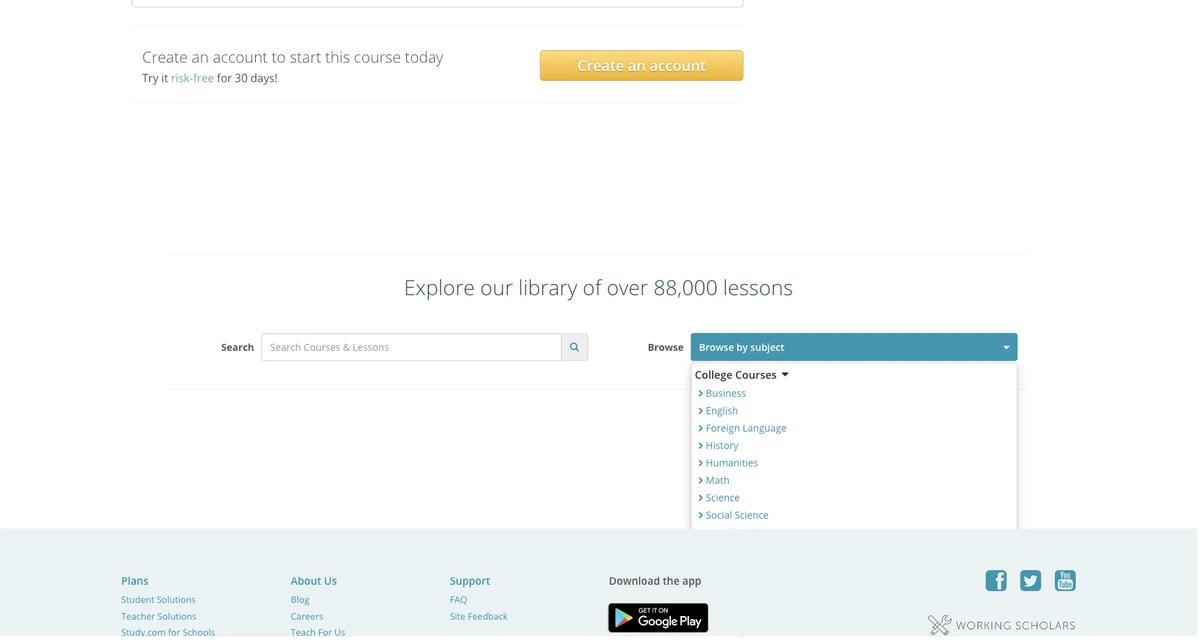 Task type: locate. For each thing, give the bounding box(es) containing it.
explore our library of over 88,000 lessons
[[404, 273, 793, 301]]

0 horizontal spatial an
[[192, 46, 209, 67]]

free
[[193, 70, 214, 85]]

1 horizontal spatial college
[[738, 526, 772, 539]]

math
[[706, 474, 730, 487]]

account
[[213, 46, 268, 67], [650, 55, 706, 75]]

create for create an account
[[578, 55, 624, 75]]

social
[[706, 509, 732, 522]]

0 horizontal spatial browse
[[648, 341, 684, 354]]

30
[[235, 70, 248, 85]]

days!
[[251, 70, 277, 85]]

college courses business english foreign language history humanities math science social science see all college courses
[[695, 368, 811, 539]]

today
[[405, 46, 443, 67]]

browse by subject
[[699, 341, 785, 354]]

create
[[142, 46, 188, 67], [578, 55, 624, 75]]

solutions down student solutions link
[[157, 610, 197, 623]]

1 horizontal spatial account
[[650, 55, 706, 75]]

browse
[[648, 341, 684, 354], [699, 341, 734, 354]]

teacher
[[121, 610, 155, 623]]

0 horizontal spatial create
[[142, 46, 188, 67]]

0 vertical spatial solutions
[[157, 594, 196, 606]]

course
[[354, 46, 401, 67]]

an inside create an account to start this course today try it risk-free for 30 days!
[[192, 46, 209, 67]]

english link
[[706, 404, 738, 417]]

0 horizontal spatial account
[[213, 46, 268, 67]]

science
[[706, 491, 740, 504], [735, 509, 769, 522]]

college up business link
[[695, 368, 733, 382]]

an for create an account to start this course today try it risk-free for 30 days!
[[192, 46, 209, 67]]

solutions
[[157, 594, 196, 606], [157, 610, 197, 623]]

site feedback link
[[450, 610, 508, 623]]

create an account to start this course today try it risk-free for 30 days!
[[142, 46, 443, 85]]

create an account link
[[540, 50, 744, 81]]

science up the see all college courses link
[[735, 509, 769, 522]]

courses down subject
[[736, 368, 777, 382]]

support
[[450, 574, 490, 588]]

site
[[450, 610, 466, 623]]

support link
[[450, 574, 490, 588]]

1 horizontal spatial browse
[[699, 341, 734, 354]]

1 vertical spatial college
[[738, 526, 772, 539]]

humanities link
[[706, 456, 758, 470]]

about us
[[291, 574, 337, 588]]

language
[[743, 422, 787, 435]]

browse for browse
[[648, 341, 684, 354]]

0 vertical spatial science
[[706, 491, 740, 504]]

science up social
[[706, 491, 740, 504]]

start
[[290, 46, 321, 67]]

courses right all
[[774, 526, 811, 539]]

1 browse from the left
[[648, 341, 684, 354]]

create inside create an account to start this course today try it risk-free for 30 days!
[[142, 46, 188, 67]]

business
[[706, 387, 746, 400]]

88,000 lessons
[[654, 273, 793, 301]]

our
[[480, 273, 513, 301]]

about us link
[[291, 574, 337, 588]]

college right all
[[738, 526, 772, 539]]

about
[[291, 574, 321, 588]]

browse for browse by subject
[[699, 341, 734, 354]]

support faq site feedback
[[450, 574, 508, 623]]

solutions up the teacher solutions link
[[157, 594, 196, 606]]

science link
[[706, 491, 740, 504]]

0 vertical spatial college
[[695, 368, 733, 382]]

to
[[272, 46, 286, 67]]

student
[[121, 594, 154, 606]]

history
[[706, 439, 739, 452]]

app
[[682, 574, 702, 588]]

an
[[192, 46, 209, 67], [628, 55, 646, 75]]

courses
[[736, 368, 777, 382], [774, 526, 811, 539]]

college courses menu item
[[692, 363, 1017, 540]]

2 browse from the left
[[699, 341, 734, 354]]

faq
[[450, 594, 467, 606]]

1 horizontal spatial an
[[628, 55, 646, 75]]

account inside create an account to start this course today try it risk-free for 30 days!
[[213, 46, 268, 67]]

see
[[706, 526, 722, 539]]

1 vertical spatial science
[[735, 509, 769, 522]]

foreign language link
[[706, 422, 787, 435]]

1 horizontal spatial create
[[578, 55, 624, 75]]

careers
[[291, 610, 323, 623]]

1 vertical spatial courses
[[774, 526, 811, 539]]

history link
[[706, 439, 739, 452]]

try
[[142, 70, 159, 85]]

plans link
[[121, 574, 148, 588]]

student solutions link
[[121, 594, 196, 606]]

create an account
[[578, 55, 706, 75]]

college
[[695, 368, 733, 382], [738, 526, 772, 539]]



Task type: vqa. For each thing, say whether or not it's contained in the screenshot.
EXPLORE OUR LIBRARY OF OVER 88,000 LESSONS
yes



Task type: describe. For each thing, give the bounding box(es) containing it.
Search Courses & Lessons text field
[[261, 333, 562, 361]]

by
[[737, 341, 748, 354]]

the
[[663, 574, 680, 588]]

it
[[161, 70, 168, 85]]

business link
[[706, 387, 746, 400]]

blog link
[[291, 594, 309, 606]]

blog careers
[[291, 594, 323, 623]]

account for create an account to start this course today try it risk-free for 30 days!
[[213, 46, 268, 67]]

account for create an account
[[650, 55, 706, 75]]

of
[[583, 273, 601, 301]]

english
[[706, 404, 738, 417]]

bottom search button image
[[570, 342, 579, 352]]

search
[[221, 341, 254, 354]]

subject
[[751, 341, 785, 354]]

for
[[217, 70, 232, 85]]

0 horizontal spatial college
[[695, 368, 733, 382]]

0 vertical spatial courses
[[736, 368, 777, 382]]

library
[[519, 273, 577, 301]]

an for create an account
[[628, 55, 646, 75]]

download
[[609, 574, 660, 588]]

download the app
[[609, 574, 702, 588]]

blog
[[291, 594, 309, 606]]

us
[[324, 574, 337, 588]]

create for create an account to start this course today try it risk-free for 30 days!
[[142, 46, 188, 67]]

feedback
[[468, 610, 508, 623]]

foreign
[[706, 422, 740, 435]]

over
[[607, 273, 648, 301]]

math link
[[706, 474, 730, 487]]

student solutions teacher solutions
[[121, 594, 197, 623]]

careers link
[[291, 610, 323, 623]]

all
[[725, 526, 736, 539]]

teacher solutions link
[[121, 610, 197, 623]]

this
[[325, 46, 350, 67]]

risk-
[[171, 70, 193, 85]]

faq link
[[450, 594, 467, 606]]

plans
[[121, 574, 148, 588]]

explore
[[404, 273, 475, 301]]

get it on the app store image
[[601, 634, 719, 638]]

get it on google play image
[[601, 596, 716, 638]]

humanities
[[706, 456, 758, 470]]

working scholars image
[[927, 614, 1076, 637]]

see all college courses link
[[706, 526, 811, 539]]

college courses link
[[692, 363, 1017, 386]]

1 vertical spatial solutions
[[157, 610, 197, 623]]

social science link
[[706, 509, 769, 522]]



